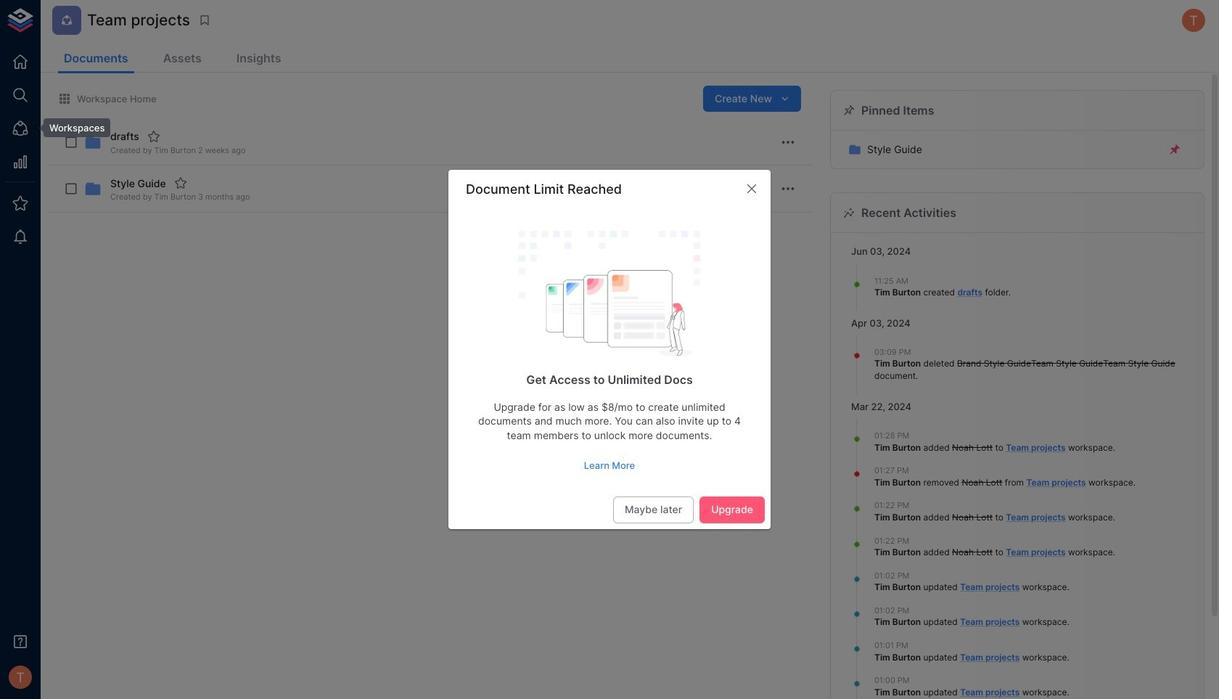 Task type: vqa. For each thing, say whether or not it's contained in the screenshot.
tooltip
yes



Task type: describe. For each thing, give the bounding box(es) containing it.
bookmark image
[[198, 14, 211, 27]]

favorite image
[[147, 130, 160, 143]]



Task type: locate. For each thing, give the bounding box(es) containing it.
dialog
[[449, 170, 771, 529]]

unpin image
[[1169, 143, 1182, 156]]

favorite image
[[174, 177, 187, 190]]

tooltip
[[33, 118, 111, 137]]



